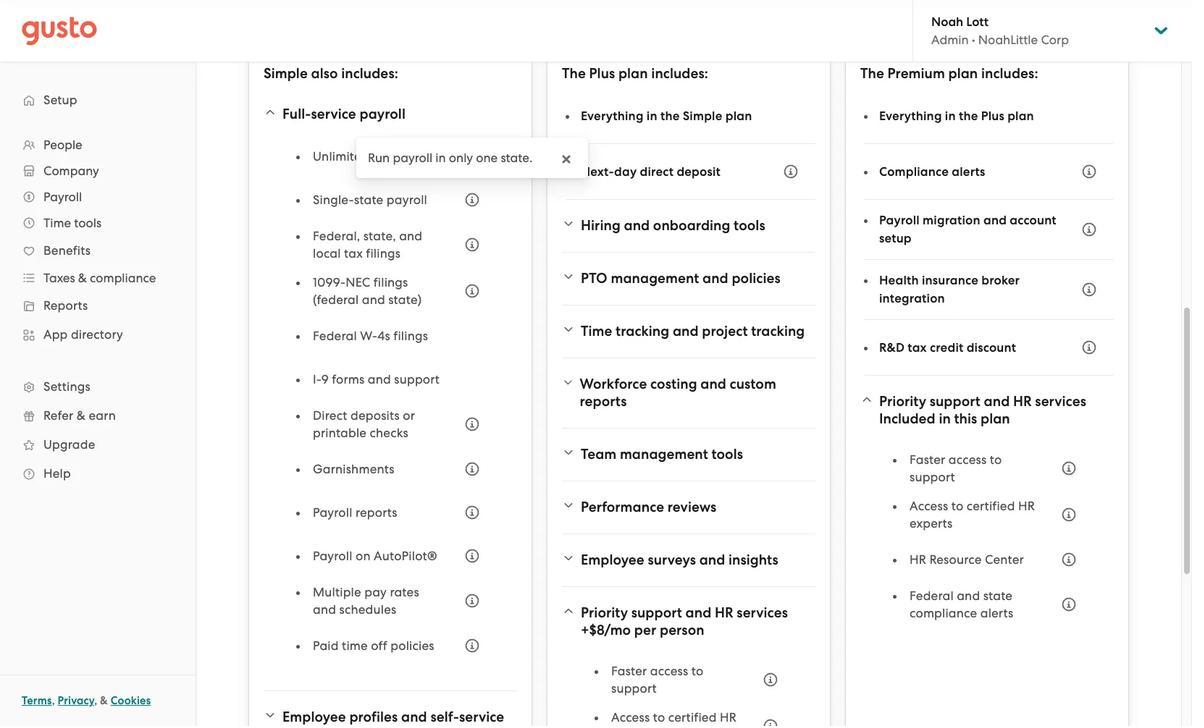Task type: describe. For each thing, give the bounding box(es) containing it.
2 vertical spatial &
[[100, 695, 108, 708]]

and right forms
[[368, 373, 391, 387]]

state inside "federal and state compliance alerts"
[[984, 589, 1013, 604]]

per
[[635, 623, 657, 639]]

includes: for the premium plan includes:
[[982, 65, 1039, 82]]

payroll for payroll
[[43, 190, 82, 204]]

company
[[43, 164, 99, 178]]

lott
[[967, 14, 989, 30]]

privacy link
[[58, 695, 94, 708]]

insurance
[[923, 273, 979, 288]]

the for the plus plan includes:
[[562, 65, 586, 82]]

state.
[[501, 151, 533, 165]]

upgrade
[[43, 438, 95, 452]]

0 vertical spatial simple
[[264, 65, 308, 82]]

employee for employee profiles and self-service
[[283, 710, 346, 726]]

the for plus
[[661, 108, 680, 124]]

hiring
[[581, 217, 621, 234]]

run
[[368, 151, 390, 165]]

and inside priority support and hr services +$8/mo per person
[[686, 605, 712, 622]]

or
[[403, 409, 415, 423]]

settings
[[43, 380, 91, 394]]

everything for plus
[[581, 108, 644, 124]]

faster for included
[[910, 453, 946, 467]]

earn
[[89, 409, 116, 423]]

& for earn
[[77, 409, 86, 423]]

tax inside federal, state, and local tax filings
[[344, 246, 363, 261]]

list containing people
[[0, 132, 196, 489]]

team
[[581, 446, 617, 463]]

4s
[[378, 329, 391, 344]]

0 horizontal spatial plus
[[590, 65, 616, 82]]

premium
[[888, 65, 946, 82]]

i-9 forms and support
[[313, 373, 440, 387]]

help link
[[14, 461, 181, 487]]

taxes & compliance
[[43, 271, 156, 286]]

full-service payroll button
[[264, 97, 517, 132]]

this
[[955, 411, 978, 428]]

run payroll in only one state.
[[368, 151, 533, 165]]

account
[[1011, 213, 1057, 228]]

pto
[[581, 270, 608, 287]]

health insurance broker integration
[[880, 273, 1021, 307]]

payroll button
[[14, 184, 181, 210]]

time tools button
[[14, 210, 181, 236]]

setup link
[[14, 87, 181, 113]]

and inside "federal and state compliance alerts"
[[958, 589, 981, 604]]

employee for employee surveys and insights
[[581, 552, 645, 569]]

list containing unlimited payroll runs
[[297, 141, 489, 674]]

employee surveys and insights
[[581, 552, 779, 569]]

workforce costing and custom reports
[[580, 376, 777, 410]]

cookies
[[111, 695, 151, 708]]

reports
[[43, 299, 88, 313]]

noah lott admin • noahlittle corp
[[932, 14, 1070, 47]]

everything for premium
[[880, 108, 943, 124]]

people button
[[14, 132, 181, 158]]

person
[[660, 623, 705, 639]]

the for the premium plan includes:
[[861, 65, 885, 82]]

compliance inside "federal and state compliance alerts"
[[910, 607, 978, 621]]

terms link
[[22, 695, 52, 708]]

0 vertical spatial alerts
[[953, 164, 986, 179]]

admin
[[932, 33, 969, 47]]

migration
[[923, 213, 981, 228]]

rates
[[390, 586, 420, 600]]

priority for priority support and hr services +$8/mo per person
[[581, 605, 628, 622]]

forms
[[332, 373, 365, 387]]

pay
[[365, 586, 387, 600]]

1 horizontal spatial simple
[[683, 108, 723, 124]]

pto management and policies button
[[562, 262, 816, 296]]

corp
[[1042, 33, 1070, 47]]

federal for federal w-4s filings
[[313, 329, 357, 344]]

policies for paid time off policies
[[391, 639, 435, 654]]

broker
[[982, 273, 1021, 288]]

to inside access to certified hr experts
[[952, 499, 964, 514]]

and inside 'dropdown button'
[[700, 552, 726, 569]]

compliance alerts
[[880, 164, 986, 179]]

terms , privacy , & cookies
[[22, 695, 151, 708]]

unlimited
[[313, 149, 370, 164]]

in down the plus plan includes:
[[647, 108, 658, 124]]

performance reviews button
[[562, 491, 816, 525]]

in inside "element"
[[436, 151, 446, 165]]

reviews
[[668, 499, 717, 516]]

1 horizontal spatial service
[[459, 710, 505, 726]]

direct
[[313, 409, 348, 423]]

certified for person
[[669, 711, 717, 726]]

and right hiring
[[624, 217, 650, 234]]

next-
[[581, 164, 615, 179]]

and inside "dropdown button"
[[703, 270, 729, 287]]

pto management and policies
[[581, 270, 781, 287]]

resource
[[930, 553, 982, 568]]

multiple pay rates and schedules
[[313, 586, 420, 618]]

hr for access to certified hr
[[720, 711, 737, 726]]

1 includes: from the left
[[342, 65, 399, 82]]

day
[[615, 164, 637, 179]]

1099-nec filings (federal and state)
[[313, 275, 422, 307]]

paid time off policies
[[313, 639, 435, 654]]

to inside access to certified hr
[[654, 711, 666, 726]]

payroll reports
[[313, 506, 398, 520]]

off
[[371, 639, 388, 654]]

federal w-4s filings
[[313, 329, 428, 344]]

app
[[43, 328, 68, 342]]

taxes & compliance button
[[14, 265, 181, 291]]

company button
[[14, 158, 181, 184]]

taxes
[[43, 271, 75, 286]]

center
[[986, 553, 1025, 568]]

single-
[[313, 193, 354, 207]]

deposit
[[677, 164, 721, 179]]

payroll for payroll on autopilot®
[[313, 549, 353, 564]]

2 tracking from the left
[[752, 323, 805, 340]]

state)
[[389, 293, 422, 307]]

access for +$8/mo
[[612, 711, 650, 726]]

benefits link
[[14, 238, 181, 264]]

+$8/mo
[[581, 623, 631, 639]]

printable
[[313, 426, 367, 441]]

federal and state compliance alerts
[[910, 589, 1014, 621]]

access to certified hr experts
[[910, 499, 1036, 531]]

workforce
[[580, 376, 648, 393]]

everything in the plus plan
[[880, 108, 1035, 124]]

payroll left the runs
[[373, 149, 413, 164]]

surveys
[[648, 552, 697, 569]]

paid
[[313, 639, 339, 654]]

support inside priority support and hr services +$8/mo per person
[[632, 605, 683, 622]]

hr resource center
[[910, 553, 1025, 568]]

in down the premium plan includes:
[[946, 108, 957, 124]]

discount
[[967, 340, 1017, 356]]

tools inside team management tools dropdown button
[[712, 446, 744, 463]]

project
[[703, 323, 748, 340]]



Task type: vqa. For each thing, say whether or not it's contained in the screenshot.
the one
yes



Task type: locate. For each thing, give the bounding box(es) containing it.
, left privacy
[[52, 695, 55, 708]]

the premium plan includes:
[[861, 65, 1039, 82]]

, left cookies
[[94, 695, 97, 708]]

hr for priority support and hr services +$8/mo per person
[[715, 605, 734, 622]]

payroll
[[360, 106, 406, 122], [373, 149, 413, 164], [393, 151, 433, 165], [387, 193, 428, 207]]

included
[[880, 411, 936, 428]]

1 horizontal spatial policies
[[732, 270, 781, 287]]

compliance down benefits link
[[90, 271, 156, 286]]

filings down state,
[[366, 246, 401, 261]]

faster for +$8/mo
[[612, 665, 648, 679]]

0 horizontal spatial time
[[43, 216, 71, 230]]

1 horizontal spatial the
[[960, 108, 979, 124]]

time tracking and project tracking button
[[562, 315, 816, 349]]

1 horizontal spatial federal
[[910, 589, 954, 604]]

1 horizontal spatial plus
[[982, 108, 1005, 124]]

payroll up setup
[[880, 213, 920, 228]]

payroll down company
[[43, 190, 82, 204]]

0 horizontal spatial tracking
[[616, 323, 670, 340]]

the down the premium plan includes:
[[960, 108, 979, 124]]

terms
[[22, 695, 52, 708]]

faster access to support up access to certified hr
[[612, 665, 704, 697]]

services inside priority support and hr services included in this plan
[[1036, 394, 1087, 410]]

hr inside access to certified hr experts
[[1019, 499, 1036, 514]]

faster access to support for this
[[910, 453, 1003, 485]]

management inside "dropdown button"
[[611, 270, 700, 287]]

2 , from the left
[[94, 695, 97, 708]]

faster
[[910, 453, 946, 467], [612, 665, 648, 679]]

0 vertical spatial time
[[43, 216, 71, 230]]

time
[[342, 639, 368, 654]]

0 horizontal spatial service
[[311, 106, 356, 122]]

the plus plan includes:
[[562, 65, 709, 82]]

certified inside access to certified hr
[[669, 711, 717, 726]]

federal for federal and state compliance alerts
[[910, 589, 954, 604]]

0 vertical spatial federal
[[313, 329, 357, 344]]

0 horizontal spatial the
[[661, 108, 680, 124]]

2 the from the left
[[960, 108, 979, 124]]

hr inside priority support and hr services included in this plan
[[1014, 394, 1033, 410]]

list
[[0, 132, 196, 489], [297, 141, 489, 674], [894, 452, 1086, 634], [596, 663, 787, 727]]

tools inside time tools dropdown button
[[74, 216, 102, 230]]

employee down performance
[[581, 552, 645, 569]]

priority inside priority support and hr services +$8/mo per person
[[581, 605, 628, 622]]

1 vertical spatial priority
[[581, 605, 628, 622]]

federal down resource
[[910, 589, 954, 604]]

federal, state, and local tax filings
[[313, 229, 423, 261]]

1 vertical spatial federal
[[910, 589, 954, 604]]

and left account
[[984, 213, 1007, 228]]

alerts down center
[[981, 607, 1014, 621]]

plan inside priority support and hr services included in this plan
[[981, 411, 1011, 428]]

reports up "payroll on autopilot®"
[[356, 506, 398, 520]]

state up state,
[[354, 193, 384, 207]]

payroll right run at the top left
[[393, 151, 433, 165]]

payroll inside dropdown button
[[43, 190, 82, 204]]

tools up reviews
[[712, 446, 744, 463]]

everything down the plus plan includes:
[[581, 108, 644, 124]]

alerts up migration
[[953, 164, 986, 179]]

faster down the included
[[910, 453, 946, 467]]

0 horizontal spatial reports
[[356, 506, 398, 520]]

priority up +$8/mo
[[581, 605, 628, 622]]

access for this
[[949, 453, 987, 467]]

employee left profiles
[[283, 710, 346, 726]]

access down this
[[949, 453, 987, 467]]

payroll inside dropdown button
[[360, 106, 406, 122]]

1 vertical spatial policies
[[391, 639, 435, 654]]

& left earn
[[77, 409, 86, 423]]

2 everything from the left
[[880, 108, 943, 124]]

includes: up "everything in the simple plan"
[[652, 65, 709, 82]]

multiple
[[313, 586, 362, 600]]

1 the from the left
[[562, 65, 586, 82]]

0 horizontal spatial policies
[[391, 639, 435, 654]]

and down hr resource center
[[958, 589, 981, 604]]

employee inside 'dropdown button'
[[581, 552, 645, 569]]

policies for pto management and policies
[[732, 270, 781, 287]]

upgrade link
[[14, 432, 181, 458]]

access down person
[[651, 665, 689, 679]]

1 vertical spatial compliance
[[910, 607, 978, 621]]

0 vertical spatial tax
[[344, 246, 363, 261]]

tax right r&d
[[908, 340, 928, 356]]

priority up the included
[[880, 394, 927, 410]]

1 vertical spatial management
[[620, 446, 709, 463]]

0 vertical spatial filings
[[366, 246, 401, 261]]

1 horizontal spatial access
[[949, 453, 987, 467]]

state down center
[[984, 589, 1013, 604]]

1 vertical spatial state
[[984, 589, 1013, 604]]

0 horizontal spatial employee
[[283, 710, 346, 726]]

simple
[[264, 65, 308, 82], [683, 108, 723, 124]]

alerts inside "federal and state compliance alerts"
[[981, 607, 1014, 621]]

1 horizontal spatial time
[[581, 323, 613, 340]]

0 horizontal spatial faster access to support
[[612, 665, 704, 697]]

1 tracking from the left
[[616, 323, 670, 340]]

and inside the multiple pay rates and schedules
[[313, 603, 336, 618]]

access to certified hr
[[612, 711, 737, 727]]

1 vertical spatial plus
[[982, 108, 1005, 124]]

payroll up unlimited payroll runs
[[360, 106, 406, 122]]

2 horizontal spatial includes:
[[982, 65, 1039, 82]]

runs
[[417, 149, 441, 164]]

policies up project
[[732, 270, 781, 287]]

1 vertical spatial access
[[612, 711, 650, 726]]

access inside access to certified hr experts
[[910, 499, 949, 514]]

and down the discount
[[985, 394, 1011, 410]]

1 vertical spatial certified
[[669, 711, 717, 726]]

management for team
[[620, 446, 709, 463]]

autopilot®
[[374, 549, 438, 564]]

and inside 1099-nec filings (federal and state)
[[362, 293, 385, 307]]

0 vertical spatial policies
[[732, 270, 781, 287]]

3 includes: from the left
[[982, 65, 1039, 82]]

in left this
[[940, 411, 952, 428]]

includes: right also
[[342, 65, 399, 82]]

management down the hiring and onboarding tools
[[611, 270, 700, 287]]

support
[[395, 373, 440, 387], [930, 394, 981, 410], [910, 470, 956, 485], [632, 605, 683, 622], [612, 682, 657, 697]]

support up experts
[[910, 470, 956, 485]]

noahlittle
[[979, 33, 1039, 47]]

and inside priority support and hr services included in this plan
[[985, 394, 1011, 410]]

next-day direct deposit
[[581, 164, 721, 179]]

1 horizontal spatial certified
[[967, 499, 1016, 514]]

custom
[[730, 376, 777, 393]]

& right 'taxes'
[[78, 271, 87, 286]]

support inside priority support and hr services included in this plan
[[930, 394, 981, 410]]

1 vertical spatial faster access to support
[[612, 665, 704, 697]]

0 horizontal spatial tax
[[344, 246, 363, 261]]

1 vertical spatial &
[[77, 409, 86, 423]]

simple left also
[[264, 65, 308, 82]]

the
[[661, 108, 680, 124], [960, 108, 979, 124]]

0 vertical spatial access
[[910, 499, 949, 514]]

faster access to support
[[910, 453, 1003, 485], [612, 665, 704, 697]]

filings right 4s
[[394, 329, 428, 344]]

&
[[78, 271, 87, 286], [77, 409, 86, 423], [100, 695, 108, 708]]

0 vertical spatial service
[[311, 106, 356, 122]]

0 vertical spatial priority
[[880, 394, 927, 410]]

direct deposits or printable checks
[[313, 409, 415, 441]]

refer & earn link
[[14, 403, 181, 429]]

tools down the payroll dropdown button
[[74, 216, 102, 230]]

0 vertical spatial plus
[[590, 65, 616, 82]]

in inside priority support and hr services included in this plan
[[940, 411, 952, 428]]

credit
[[931, 340, 964, 356]]

1 vertical spatial service
[[459, 710, 505, 726]]

and up project
[[703, 270, 729, 287]]

full-
[[283, 106, 311, 122]]

1 the from the left
[[661, 108, 680, 124]]

payroll migration and account setup
[[880, 213, 1057, 246]]

self-
[[431, 710, 459, 726]]

0 vertical spatial management
[[611, 270, 700, 287]]

1 horizontal spatial everything
[[880, 108, 943, 124]]

hr for priority support and hr services included in this plan
[[1014, 394, 1033, 410]]

time up benefits
[[43, 216, 71, 230]]

filings inside 1099-nec filings (federal and state)
[[374, 275, 408, 290]]

r&d
[[880, 340, 905, 356]]

single-state payroll
[[313, 193, 428, 207]]

1 horizontal spatial compliance
[[910, 607, 978, 621]]

0 vertical spatial faster
[[910, 453, 946, 467]]

refer & earn
[[43, 409, 116, 423]]

tax down 'federal,'
[[344, 246, 363, 261]]

priority for priority support and hr services included in this plan
[[880, 394, 927, 410]]

1 horizontal spatial the
[[861, 65, 885, 82]]

services for priority support and hr services +$8/mo per person
[[737, 605, 789, 622]]

1 vertical spatial employee
[[283, 710, 346, 726]]

1 everything from the left
[[581, 108, 644, 124]]

compliance inside dropdown button
[[90, 271, 156, 286]]

experts
[[910, 517, 953, 531]]

gusto navigation element
[[0, 62, 196, 512]]

management up the performance reviews
[[620, 446, 709, 463]]

and up person
[[686, 605, 712, 622]]

management inside dropdown button
[[620, 446, 709, 463]]

faster access to support up access to certified hr experts
[[910, 453, 1003, 485]]

faster access to support for person
[[612, 665, 704, 697]]

employee inside dropdown button
[[283, 710, 346, 726]]

and inside federal, state, and local tax filings
[[399, 229, 423, 244]]

services inside priority support and hr services +$8/mo per person
[[737, 605, 789, 622]]

1 vertical spatial alerts
[[981, 607, 1014, 621]]

1 horizontal spatial employee
[[581, 552, 645, 569]]

1 vertical spatial time
[[581, 323, 613, 340]]

1 vertical spatial filings
[[374, 275, 408, 290]]

garnishments
[[313, 462, 395, 477]]

the for premium
[[960, 108, 979, 124]]

2 the from the left
[[861, 65, 885, 82]]

i-
[[313, 373, 322, 387]]

1 horizontal spatial tax
[[908, 340, 928, 356]]

access inside access to certified hr
[[612, 711, 650, 726]]

privacy
[[58, 695, 94, 708]]

policies inside "dropdown button"
[[732, 270, 781, 287]]

hr inside priority support and hr services +$8/mo per person
[[715, 605, 734, 622]]

and inside workforce costing and custom reports
[[701, 376, 727, 393]]

hr for access to certified hr experts
[[1019, 499, 1036, 514]]

time down pto
[[581, 323, 613, 340]]

& for compliance
[[78, 271, 87, 286]]

reports inside workforce costing and custom reports
[[580, 394, 627, 410]]

0 vertical spatial compliance
[[90, 271, 156, 286]]

0 horizontal spatial access
[[651, 665, 689, 679]]

0 horizontal spatial faster
[[612, 665, 648, 679]]

0 vertical spatial services
[[1036, 394, 1087, 410]]

setup
[[880, 231, 912, 246]]

one
[[476, 151, 498, 165]]

and right surveys
[[700, 552, 726, 569]]

1 vertical spatial simple
[[683, 108, 723, 124]]

support up per
[[632, 605, 683, 622]]

0 vertical spatial reports
[[580, 394, 627, 410]]

payroll inside 'dialog main content' "element"
[[393, 151, 433, 165]]

& inside dropdown button
[[78, 271, 87, 286]]

0 horizontal spatial federal
[[313, 329, 357, 344]]

and down nec
[[362, 293, 385, 307]]

1 horizontal spatial includes:
[[652, 65, 709, 82]]

priority inside priority support and hr services included in this plan
[[880, 394, 927, 410]]

filings up state)
[[374, 275, 408, 290]]

and right state,
[[399, 229, 423, 244]]

app directory link
[[14, 322, 181, 348]]

plan
[[619, 65, 648, 82], [949, 65, 979, 82], [726, 108, 753, 124], [1008, 108, 1035, 124], [981, 411, 1011, 428]]

federal left w-
[[313, 329, 357, 344]]

1 vertical spatial services
[[737, 605, 789, 622]]

1 horizontal spatial state
[[984, 589, 1013, 604]]

0 horizontal spatial includes:
[[342, 65, 399, 82]]

team management tools button
[[562, 438, 816, 473]]

1 vertical spatial access
[[651, 665, 689, 679]]

time inside dropdown button
[[43, 216, 71, 230]]

1 horizontal spatial faster access to support
[[910, 453, 1003, 485]]

0 horizontal spatial priority
[[581, 605, 628, 622]]

tools
[[74, 216, 102, 230], [734, 217, 766, 234], [712, 446, 744, 463]]

reports inside list
[[356, 506, 398, 520]]

payroll up state,
[[387, 193, 428, 207]]

management for pto
[[611, 270, 700, 287]]

in left only
[[436, 151, 446, 165]]

compliance down resource
[[910, 607, 978, 621]]

payroll inside payroll migration and account setup
[[880, 213, 920, 228]]

integration
[[880, 291, 946, 307]]

payroll left on
[[313, 549, 353, 564]]

1 vertical spatial reports
[[356, 506, 398, 520]]

0 horizontal spatial compliance
[[90, 271, 156, 286]]

payroll for payroll reports
[[313, 506, 353, 520]]

2 vertical spatial filings
[[394, 329, 428, 344]]

tracking up workforce
[[616, 323, 670, 340]]

time tracking and project tracking
[[581, 323, 805, 340]]

1 vertical spatial tax
[[908, 340, 928, 356]]

filings inside federal, state, and local tax filings
[[366, 246, 401, 261]]

and
[[984, 213, 1007, 228], [624, 217, 650, 234], [399, 229, 423, 244], [703, 270, 729, 287], [362, 293, 385, 307], [673, 323, 699, 340], [368, 373, 391, 387], [701, 376, 727, 393], [985, 394, 1011, 410], [700, 552, 726, 569], [958, 589, 981, 604], [313, 603, 336, 618], [686, 605, 712, 622], [402, 710, 427, 726]]

0 vertical spatial access
[[949, 453, 987, 467]]

reports
[[580, 394, 627, 410], [356, 506, 398, 520]]

tools inside hiring and onboarding tools dropdown button
[[734, 217, 766, 234]]

and left self-
[[402, 710, 427, 726]]

hiring and onboarding tools button
[[562, 209, 816, 244]]

0 horizontal spatial simple
[[264, 65, 308, 82]]

tracking right project
[[752, 323, 805, 340]]

home image
[[22, 16, 97, 45]]

0 horizontal spatial everything
[[581, 108, 644, 124]]

1 horizontal spatial reports
[[580, 394, 627, 410]]

services for priority support and hr services included in this plan
[[1036, 394, 1087, 410]]

support up or
[[395, 373, 440, 387]]

app directory
[[43, 328, 123, 342]]

includes: down noahlittle
[[982, 65, 1039, 82]]

time for time tracking and project tracking
[[581, 323, 613, 340]]

performance
[[581, 499, 665, 516]]

and left custom in the right bottom of the page
[[701, 376, 727, 393]]

1 horizontal spatial ,
[[94, 695, 97, 708]]

the down the plus plan includes:
[[661, 108, 680, 124]]

& left cookies button
[[100, 695, 108, 708]]

access for included
[[910, 499, 949, 514]]

0 horizontal spatial certified
[[669, 711, 717, 726]]

0 horizontal spatial services
[[737, 605, 789, 622]]

support inside list
[[395, 373, 440, 387]]

federal,
[[313, 229, 360, 244]]

payroll for payroll migration and account setup
[[880, 213, 920, 228]]

hr
[[1014, 394, 1033, 410], [1019, 499, 1036, 514], [910, 553, 927, 568], [715, 605, 734, 622], [720, 711, 737, 726]]

0 vertical spatial state
[[354, 193, 384, 207]]

priority support and hr services included in this plan
[[880, 394, 1087, 428]]

0 vertical spatial &
[[78, 271, 87, 286]]

policies right off
[[391, 639, 435, 654]]

1 horizontal spatial tracking
[[752, 323, 805, 340]]

includes: for the plus plan includes:
[[652, 65, 709, 82]]

full-service payroll
[[283, 106, 406, 122]]

only
[[449, 151, 473, 165]]

time for time tools
[[43, 216, 71, 230]]

certified inside access to certified hr experts
[[967, 499, 1016, 514]]

simple up deposit
[[683, 108, 723, 124]]

setup
[[43, 93, 77, 107]]

1 horizontal spatial services
[[1036, 394, 1087, 410]]

0 horizontal spatial state
[[354, 193, 384, 207]]

team management tools
[[581, 446, 744, 463]]

federal inside "federal and state compliance alerts"
[[910, 589, 954, 604]]

access for person
[[651, 665, 689, 679]]

certified for this
[[967, 499, 1016, 514]]

reports down workforce
[[580, 394, 627, 410]]

time inside dropdown button
[[581, 323, 613, 340]]

costing
[[651, 376, 698, 393]]

1 horizontal spatial access
[[910, 499, 949, 514]]

tools right onboarding
[[734, 217, 766, 234]]

0 horizontal spatial access
[[612, 711, 650, 726]]

state inside list
[[354, 193, 384, 207]]

0 horizontal spatial the
[[562, 65, 586, 82]]

1 vertical spatial faster
[[612, 665, 648, 679]]

support up access to certified hr
[[612, 682, 657, 697]]

dialog main content element
[[357, 138, 589, 178]]

faster down per
[[612, 665, 648, 679]]

hr inside access to certified hr
[[720, 711, 737, 726]]

performance reviews
[[581, 499, 717, 516]]

everything down premium
[[880, 108, 943, 124]]

1 horizontal spatial faster
[[910, 453, 946, 467]]

w-
[[360, 329, 378, 344]]

the
[[562, 65, 586, 82], [861, 65, 885, 82]]

and down multiple
[[313, 603, 336, 618]]

0 vertical spatial employee
[[581, 552, 645, 569]]

also
[[311, 65, 338, 82]]

and inside payroll migration and account setup
[[984, 213, 1007, 228]]

simple also includes:
[[264, 65, 399, 82]]

0 vertical spatial certified
[[967, 499, 1016, 514]]

0 horizontal spatial ,
[[52, 695, 55, 708]]

support up this
[[930, 394, 981, 410]]

schedules
[[340, 603, 397, 618]]

0 vertical spatial faster access to support
[[910, 453, 1003, 485]]

payroll down garnishments
[[313, 506, 353, 520]]

and left project
[[673, 323, 699, 340]]

1 , from the left
[[52, 695, 55, 708]]

1 horizontal spatial priority
[[880, 394, 927, 410]]

2 includes: from the left
[[652, 65, 709, 82]]



